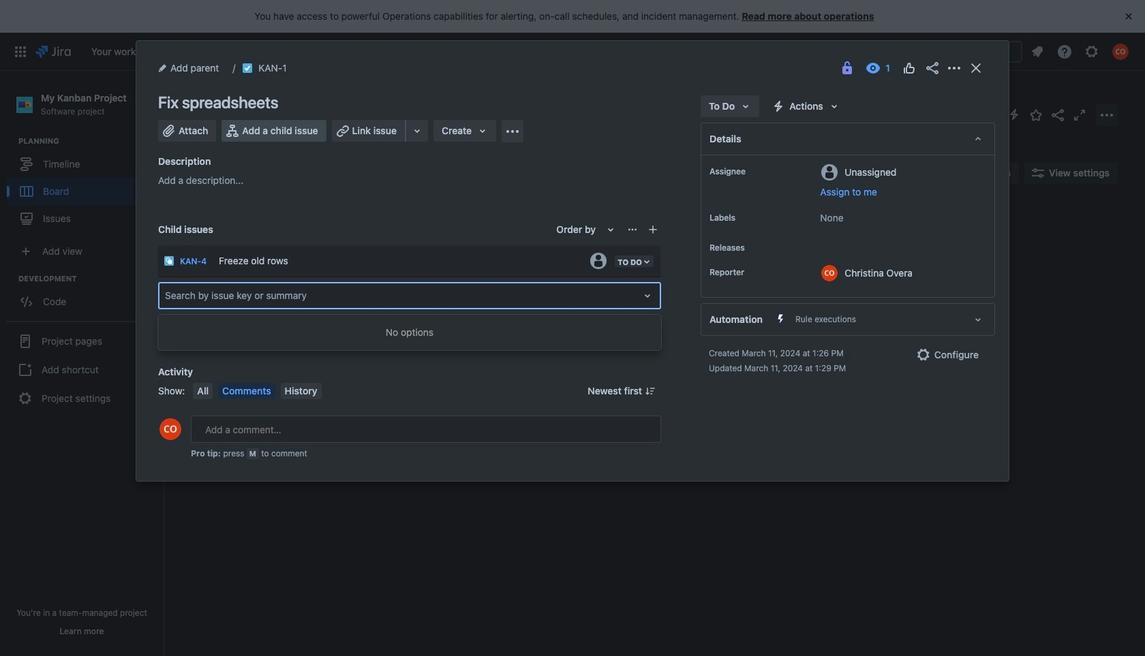 Task type: vqa. For each thing, say whether or not it's contained in the screenshot.
Appswitcher Icon
no



Task type: locate. For each thing, give the bounding box(es) containing it.
None text field
[[165, 289, 168, 303]]

issue type: subtask image
[[164, 256, 175, 267]]

8 list item from the left
[[530, 32, 576, 71]]

2 vertical spatial group
[[5, 321, 158, 418]]

0 horizontal spatial task image
[[202, 279, 213, 290]]

dialog
[[136, 41, 1009, 481]]

banner
[[0, 32, 1145, 71]]

Search field
[[886, 41, 1023, 62]]

2 list item from the left
[[154, 32, 207, 71]]

0 vertical spatial task image
[[242, 63, 253, 74]]

2 heading from the top
[[18, 273, 163, 284]]

create child image
[[648, 224, 658, 235]]

list item
[[87, 32, 148, 71], [154, 32, 207, 71], [213, 32, 257, 71], [262, 32, 333, 71], [338, 32, 384, 71], [389, 32, 430, 71], [479, 32, 519, 71], [530, 32, 576, 71]]

sidebar element
[[0, 71, 164, 656]]

task image
[[242, 63, 253, 74], [202, 279, 213, 290]]

0 of 1 child issues complete image
[[331, 279, 342, 290]]

link web pages and more image
[[409, 123, 425, 139]]

jira image
[[35, 43, 71, 60], [35, 43, 71, 60]]

1 vertical spatial task image
[[202, 279, 213, 290]]

0 vertical spatial heading
[[18, 136, 163, 147]]

add app image
[[504, 123, 521, 139]]

actions image
[[946, 60, 963, 76]]

open image
[[639, 288, 656, 304]]

issue actions image
[[627, 224, 638, 235]]

group
[[7, 136, 163, 237], [7, 273, 163, 320], [5, 321, 158, 418]]

7 list item from the left
[[479, 32, 519, 71]]

heading
[[18, 136, 163, 147], [18, 273, 163, 284]]

None search field
[[886, 41, 1023, 62]]

1 vertical spatial group
[[7, 273, 163, 320]]

0 of 1 child issues complete image
[[331, 279, 342, 290]]

dismiss image
[[1121, 8, 1137, 25]]

menu bar
[[190, 383, 324, 399]]

1 vertical spatial heading
[[18, 273, 163, 284]]

list
[[84, 32, 804, 71], [1025, 39, 1137, 64]]



Task type: describe. For each thing, give the bounding box(es) containing it.
details element
[[701, 123, 995, 155]]

Search this board text field
[[192, 161, 255, 185]]

assignee pin to top. only you can see pinned fields. image
[[748, 166, 759, 177]]

0 horizontal spatial list
[[84, 32, 804, 71]]

star kan board image
[[1028, 107, 1044, 123]]

more information about christina overa image
[[822, 265, 838, 282]]

3 list item from the left
[[213, 32, 257, 71]]

1 horizontal spatial task image
[[242, 63, 253, 74]]

1 list item from the left
[[87, 32, 148, 71]]

Add a comment… field
[[191, 416, 661, 443]]

vote options: no one has voted for this issue yet. image
[[901, 60, 918, 76]]

reporter pin to top. only you can see pinned fields. image
[[747, 267, 758, 278]]

copy link to issue image
[[284, 62, 295, 73]]

0 vertical spatial group
[[7, 136, 163, 237]]

6 list item from the left
[[389, 32, 430, 71]]

enter full screen image
[[1072, 107, 1088, 123]]

labels pin to top. only you can see pinned fields. image
[[738, 213, 749, 224]]

close image
[[968, 60, 984, 76]]

search image
[[892, 46, 903, 57]]

1 heading from the top
[[18, 136, 163, 147]]

automation element
[[701, 303, 995, 336]]

1 horizontal spatial list
[[1025, 39, 1137, 64]]

4 list item from the left
[[262, 32, 333, 71]]

5 list item from the left
[[338, 32, 384, 71]]

primary element
[[8, 32, 804, 71]]



